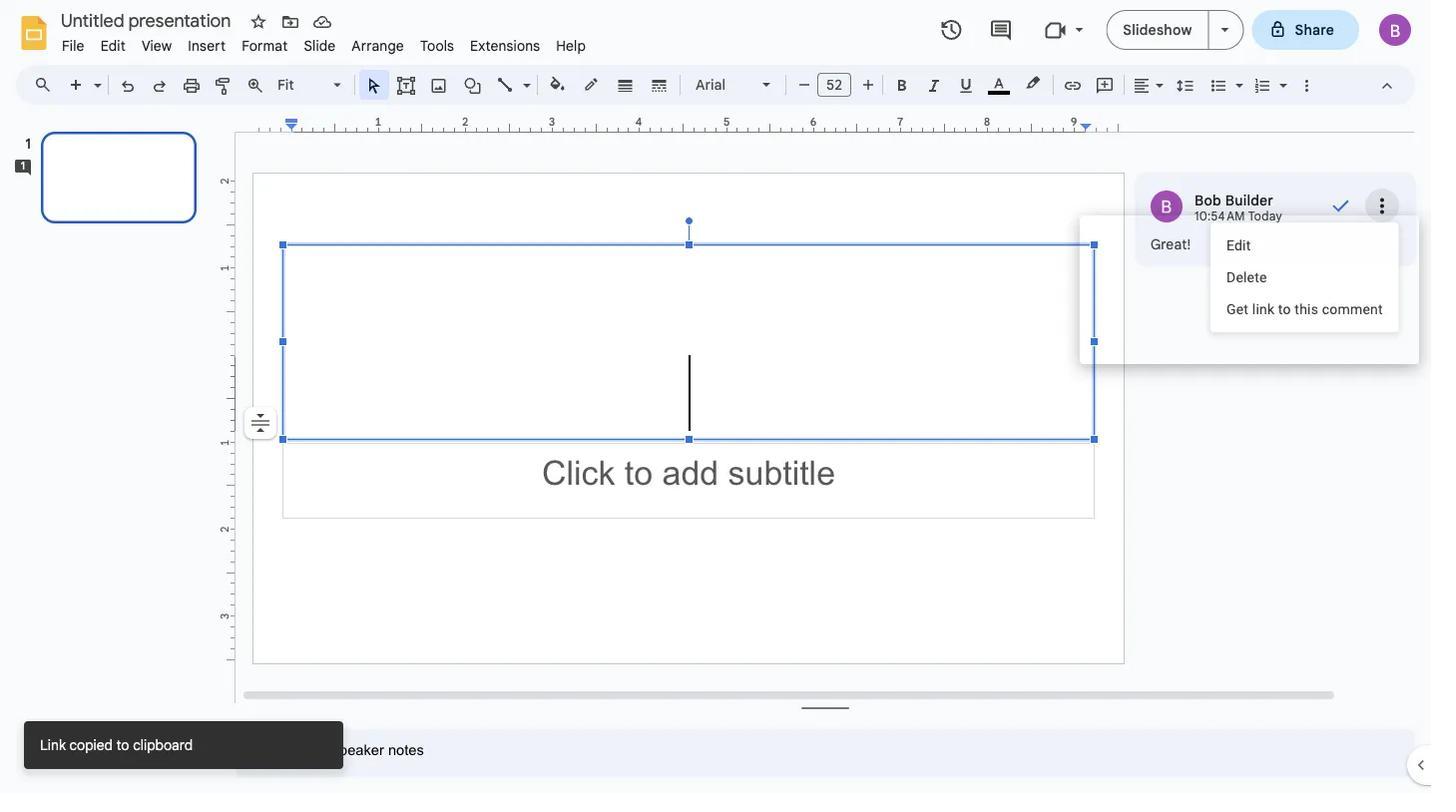 Task type: vqa. For each thing, say whether or not it's contained in the screenshot.
Arrange menu item
yes



Task type: locate. For each thing, give the bounding box(es) containing it.
Zoom field
[[272, 71, 350, 100]]

border weight option
[[615, 71, 637, 99]]

to right copied
[[116, 737, 129, 754]]

arrange menu item
[[344, 34, 412, 57]]

list
[[1135, 30, 1432, 424]]

slide menu item
[[296, 34, 344, 57]]

link
[[40, 737, 66, 754]]

great!
[[1151, 236, 1191, 253]]

border color: transparent image
[[581, 71, 604, 97]]

arial
[[696, 76, 726, 93]]

option
[[245, 407, 277, 439]]

1 vertical spatial to
[[116, 737, 129, 754]]

slide
[[304, 37, 336, 54]]

bob builder 10:54 am today
[[1195, 192, 1283, 224]]

builder
[[1226, 192, 1274, 209]]

file menu item
[[54, 34, 92, 57]]

bob
[[1195, 192, 1222, 209]]

presentation options image
[[1222, 28, 1230, 32]]

today
[[1249, 209, 1283, 224]]

menu bar
[[54, 26, 594, 59]]

menu
[[1211, 223, 1399, 332]]

1 horizontal spatial to
[[1279, 301, 1292, 317]]

to for copied
[[116, 737, 129, 754]]

slideshow
[[1124, 21, 1193, 38]]

navigation
[[0, 113, 220, 794]]

new slide with layout image
[[89, 72, 102, 79]]

left margin image
[[255, 117, 298, 132]]

highlight color image
[[1022, 71, 1044, 95]]

extensions menu item
[[462, 34, 548, 57]]

10:54 am
[[1195, 209, 1246, 224]]

menu containing edit
[[1211, 223, 1399, 332]]

text color image
[[988, 71, 1010, 95]]

edit up delete in the top of the page
[[1227, 237, 1252, 254]]

extensions
[[470, 37, 540, 54]]

0 vertical spatial edit
[[100, 37, 126, 54]]

view menu item
[[134, 34, 180, 57]]

main toolbar
[[59, 0, 1323, 249]]

share
[[1295, 21, 1335, 38]]

0 horizontal spatial edit
[[100, 37, 126, 54]]

menu bar inside menu bar banner
[[54, 26, 594, 59]]

application
[[0, 0, 1432, 794]]

to right the link
[[1279, 301, 1292, 317]]

Rename text field
[[54, 8, 243, 32]]

format
[[242, 37, 288, 54]]

edit
[[100, 37, 126, 54], [1227, 237, 1252, 254]]

0 horizontal spatial to
[[116, 737, 129, 754]]

view
[[142, 37, 172, 54]]

format menu item
[[234, 34, 296, 57]]

to inside menu
[[1279, 301, 1292, 317]]

1 horizontal spatial edit
[[1227, 237, 1252, 254]]

edit inside list
[[1227, 237, 1252, 254]]

navigation inside application
[[0, 113, 220, 794]]

1 vertical spatial edit
[[1227, 237, 1252, 254]]

to for link
[[1279, 301, 1292, 317]]

menu bar containing file
[[54, 26, 594, 59]]

fill color: transparent image
[[547, 71, 570, 97]]

0 vertical spatial to
[[1279, 301, 1292, 317]]

to
[[1279, 301, 1292, 317], [116, 737, 129, 754]]

list containing bob builder
[[1135, 30, 1432, 424]]

menu bar banner
[[0, 0, 1432, 794]]

menu inside list
[[1211, 223, 1399, 332]]

border dash option
[[648, 71, 671, 99]]

help menu item
[[548, 34, 594, 57]]

application containing slideshow
[[0, 0, 1432, 794]]

shape image
[[462, 71, 485, 99]]

edit up new slide with layout image
[[100, 37, 126, 54]]

edit inside menu item
[[100, 37, 126, 54]]



Task type: describe. For each thing, give the bounding box(es) containing it.
insert menu item
[[180, 34, 234, 57]]

Zoom text field
[[275, 71, 330, 99]]

comment
[[1323, 301, 1384, 317]]

copied
[[69, 737, 113, 754]]

shrink text on overflow image
[[247, 409, 275, 437]]

Font size text field
[[819, 73, 851, 97]]

link
[[1253, 301, 1275, 317]]

insert
[[188, 37, 226, 54]]

right margin image
[[1081, 117, 1124, 132]]

slideshow button
[[1107, 10, 1210, 50]]

bob builder image
[[1151, 191, 1183, 223]]

font list. arial selected. option
[[696, 71, 751, 99]]

help
[[556, 37, 586, 54]]

insert image image
[[428, 71, 451, 99]]

Menus field
[[25, 71, 69, 99]]

get link to this comment
[[1227, 301, 1384, 317]]

2
[[218, 178, 232, 185]]

share button
[[1253, 10, 1360, 50]]

tools menu item
[[412, 34, 462, 57]]

this
[[1295, 301, 1319, 317]]

Font size field
[[818, 73, 860, 102]]

file
[[62, 37, 85, 54]]

Star checkbox
[[245, 8, 273, 36]]

tools
[[420, 37, 454, 54]]

clipboard
[[133, 737, 193, 754]]

get
[[1227, 301, 1249, 317]]

arrange
[[352, 37, 404, 54]]

edit menu item
[[92, 34, 134, 57]]

line & paragraph spacing image
[[1175, 71, 1198, 99]]

information card element
[[1080, 216, 1420, 364]]

delete
[[1227, 269, 1268, 286]]

link copied to clipboard
[[40, 737, 193, 754]]



